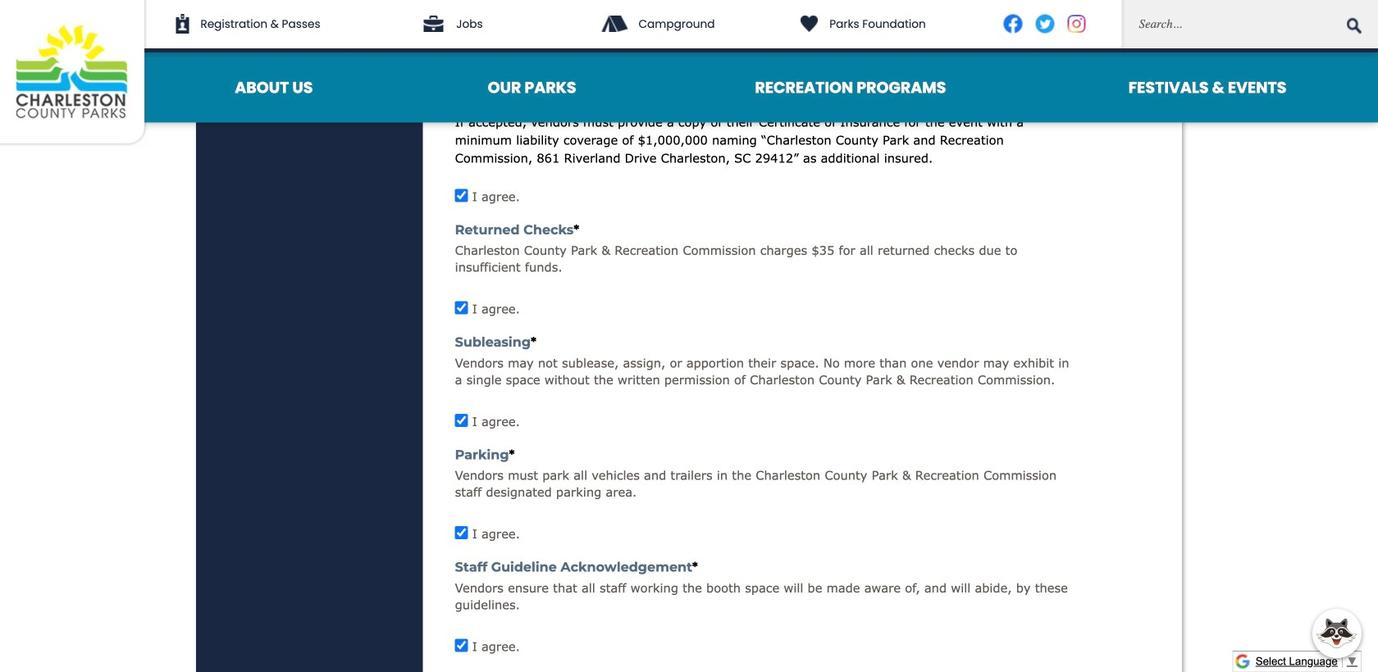Task type: vqa. For each thing, say whether or not it's contained in the screenshot.
text box
no



Task type: locate. For each thing, give the bounding box(es) containing it.
4 menu item from the left
[[1037, 53, 1378, 123]]

1 menu item from the left
[[148, 53, 400, 123]]

None checkbox
[[455, 189, 468, 202], [455, 414, 468, 427], [455, 527, 468, 540], [455, 640, 468, 653], [455, 189, 468, 202], [455, 414, 468, 427], [455, 527, 468, 540], [455, 640, 468, 653]]

menu item
[[148, 53, 400, 123], [400, 53, 664, 123], [664, 53, 1037, 123], [1037, 53, 1378, 123]]

None checkbox
[[455, 60, 468, 73], [455, 302, 468, 315], [455, 60, 468, 73], [455, 302, 468, 315]]

menu
[[148, 53, 1378, 123]]



Task type: describe. For each thing, give the bounding box(es) containing it.
home page image
[[0, 0, 148, 147]]

search image
[[1347, 18, 1362, 34]]

2 menu item from the left
[[400, 53, 664, 123]]

3 menu item from the left
[[664, 53, 1037, 123]]

Search... text field
[[1122, 0, 1378, 48]]



